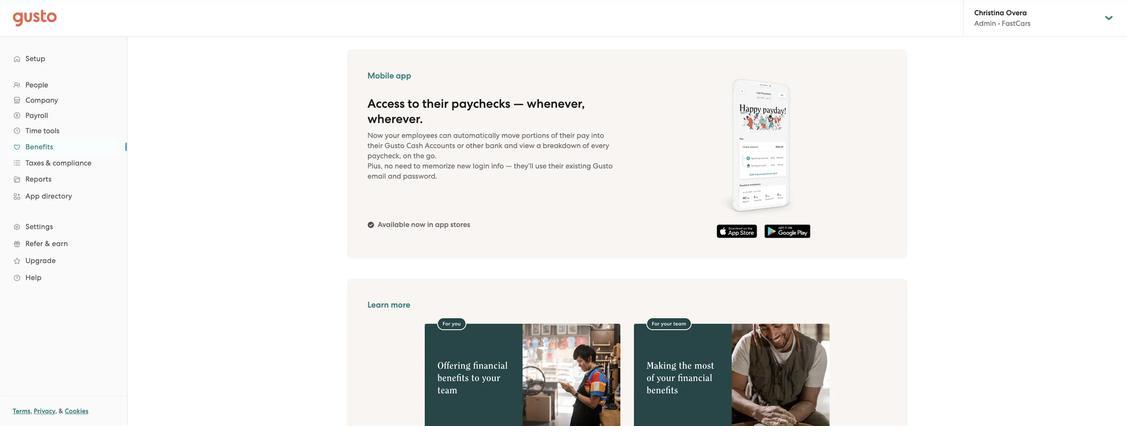 Task type: vqa. For each thing, say whether or not it's contained in the screenshot.
template to the bottom
no



Task type: describe. For each thing, give the bounding box(es) containing it.
or
[[457, 141, 464, 150]]

more
[[391, 300, 410, 310]]

google play store button image
[[764, 224, 810, 238]]

password.
[[403, 172, 437, 180]]

access
[[368, 96, 405, 111]]

directory
[[42, 192, 72, 200]]

christina
[[974, 8, 1004, 17]]

learn
[[368, 300, 389, 310]]

time
[[25, 126, 42, 135]]

whenever,
[[527, 96, 585, 111]]

breakdown
[[543, 141, 581, 150]]

payroll button
[[8, 108, 118, 123]]

on
[[403, 151, 412, 160]]

need
[[395, 162, 412, 170]]

app store button image
[[717, 224, 757, 238]]

payroll
[[25, 111, 48, 120]]

time tools button
[[8, 123, 118, 138]]

new
[[457, 162, 471, 170]]

taxes & compliance
[[25, 159, 91, 167]]

company button
[[8, 93, 118, 108]]

list containing people
[[0, 77, 127, 286]]

& for earn
[[45, 239, 50, 248]]

learn more
[[368, 300, 410, 310]]

settings
[[25, 222, 53, 231]]

0 vertical spatial app
[[396, 71, 411, 80]]

earn
[[52, 239, 68, 248]]

benefits
[[25, 143, 53, 151]]

available now in app stores
[[378, 220, 470, 229]]

terms link
[[13, 407, 30, 415]]

cash
[[406, 141, 423, 150]]

refer
[[25, 239, 43, 248]]

the
[[413, 151, 424, 160]]

setup
[[25, 54, 45, 63]]

automatically
[[453, 131, 500, 139]]

memorize
[[422, 162, 455, 170]]

move
[[502, 131, 520, 139]]

terms
[[13, 407, 30, 415]]

people button
[[8, 77, 118, 93]]

people
[[25, 81, 48, 89]]

employees
[[402, 131, 438, 139]]

now
[[368, 131, 383, 139]]

help link
[[8, 270, 118, 285]]

offering financial benefits to your team image
[[425, 317, 620, 426]]

mobile
[[368, 71, 394, 80]]

compliance
[[53, 159, 91, 167]]

app directory link
[[8, 188, 118, 204]]

email
[[368, 172, 386, 180]]

fastcars
[[1002, 19, 1031, 28]]

paychecks
[[451, 96, 510, 111]]

to inside the now your employees can automatically move portions of their pay into their gusto cash accounts or other bank and view a breakdown of every paycheck, on the go. plus, no need to memorize new login info — they'll use their existing gusto email and password.
[[414, 162, 420, 170]]

their up breakdown
[[560, 131, 575, 139]]

wherever.
[[368, 111, 423, 126]]

& for compliance
[[46, 159, 51, 167]]

2 vertical spatial &
[[59, 407, 63, 415]]

plus,
[[368, 162, 383, 170]]

portions
[[522, 131, 549, 139]]

christina overa admin • fastcars
[[974, 8, 1031, 28]]

app directory
[[25, 192, 72, 200]]

1 vertical spatial and
[[388, 172, 401, 180]]

pay
[[577, 131, 590, 139]]

their right use
[[548, 162, 564, 170]]

other
[[466, 141, 484, 150]]

refer & earn
[[25, 239, 68, 248]]

go.
[[426, 151, 437, 160]]

now
[[411, 220, 425, 229]]

mobile app
[[368, 71, 411, 80]]

reports
[[25, 175, 52, 183]]

taxes & compliance button
[[8, 155, 118, 171]]

refer & earn link
[[8, 236, 118, 251]]

can
[[439, 131, 452, 139]]

gusto navigation element
[[0, 36, 127, 300]]

login
[[473, 162, 489, 170]]

1 , from the left
[[30, 407, 32, 415]]

tools
[[43, 126, 59, 135]]

1 vertical spatial app
[[435, 220, 449, 229]]

admin
[[974, 19, 996, 28]]

bank
[[485, 141, 502, 150]]



Task type: locate. For each thing, give the bounding box(es) containing it.
1 vertical spatial to
[[414, 162, 420, 170]]

gusto down your
[[385, 141, 405, 150]]

— inside access to their paychecks — whenever, wherever.
[[513, 96, 524, 111]]

& left earn
[[45, 239, 50, 248]]

use
[[535, 162, 547, 170]]

0 vertical spatial —
[[513, 96, 524, 111]]

available
[[378, 220, 409, 229]]

& left cookies button
[[59, 407, 63, 415]]

app right mobile
[[396, 71, 411, 80]]

paycheck,
[[368, 151, 401, 160]]

company
[[25, 96, 58, 104]]

1 horizontal spatial app
[[435, 220, 449, 229]]

0 horizontal spatial ,
[[30, 407, 32, 415]]

upgrade link
[[8, 253, 118, 268]]

1 vertical spatial —
[[506, 162, 512, 170]]

app
[[25, 192, 40, 200]]

help
[[25, 273, 42, 282]]

gusto wallet mobile app image
[[703, 70, 824, 224]]

privacy
[[34, 407, 55, 415]]

0 vertical spatial gusto
[[385, 141, 405, 150]]

to inside access to their paychecks — whenever, wherever.
[[408, 96, 419, 111]]

existing
[[566, 162, 591, 170]]

1 horizontal spatial —
[[513, 96, 524, 111]]

2 , from the left
[[55, 407, 57, 415]]

1 horizontal spatial gusto
[[593, 162, 613, 170]]

gusto
[[385, 141, 405, 150], [593, 162, 613, 170]]

1 horizontal spatial and
[[504, 141, 518, 150]]

1 horizontal spatial of
[[583, 141, 589, 150]]

their down now on the top
[[368, 141, 383, 150]]

to up wherever.
[[408, 96, 419, 111]]

0 vertical spatial and
[[504, 141, 518, 150]]

& inside dropdown button
[[46, 159, 51, 167]]

1 vertical spatial gusto
[[593, 162, 613, 170]]

of down pay
[[583, 141, 589, 150]]

0 horizontal spatial —
[[506, 162, 512, 170]]

— up move
[[513, 96, 524, 111]]

gusto down every
[[593, 162, 613, 170]]

to
[[408, 96, 419, 111], [414, 162, 420, 170]]

a
[[537, 141, 541, 150]]

every
[[591, 141, 609, 150]]

— right info
[[506, 162, 512, 170]]

—
[[513, 96, 524, 111], [506, 162, 512, 170]]

no
[[384, 162, 393, 170]]

app right in
[[435, 220, 449, 229]]

upgrade
[[25, 256, 56, 265]]

to down the
[[414, 162, 420, 170]]

their up can
[[422, 96, 449, 111]]

0 vertical spatial &
[[46, 159, 51, 167]]

accounts
[[425, 141, 455, 150]]

, left privacy link
[[30, 407, 32, 415]]

info
[[491, 162, 504, 170]]

0 horizontal spatial and
[[388, 172, 401, 180]]

setup link
[[8, 51, 118, 66]]

and
[[504, 141, 518, 150], [388, 172, 401, 180]]

stores
[[450, 220, 470, 229]]

cookies button
[[65, 406, 88, 416]]

access to their paychecks — whenever, wherever.
[[368, 96, 585, 126]]

1 vertical spatial of
[[583, 141, 589, 150]]

view
[[519, 141, 535, 150]]

0 vertical spatial of
[[551, 131, 558, 139]]

settings link
[[8, 219, 118, 234]]

cookies
[[65, 407, 88, 415]]

•
[[998, 19, 1000, 28]]

they'll
[[514, 162, 533, 170]]

app
[[396, 71, 411, 80], [435, 220, 449, 229]]

time tools
[[25, 126, 59, 135]]

home image
[[13, 10, 57, 27]]

0 horizontal spatial of
[[551, 131, 558, 139]]

0 vertical spatial to
[[408, 96, 419, 111]]

privacy link
[[34, 407, 55, 415]]

reports link
[[8, 171, 118, 187]]

, left cookies button
[[55, 407, 57, 415]]

— inside the now your employees can automatically move portions of their pay into their gusto cash accounts or other bank and view a breakdown of every paycheck, on the go. plus, no need to memorize new login info — they'll use their existing gusto email and password.
[[506, 162, 512, 170]]

1 horizontal spatial ,
[[55, 407, 57, 415]]

making the most of your financial benefits image
[[634, 317, 830, 426]]

benefits link
[[8, 139, 118, 154]]

& right taxes
[[46, 159, 51, 167]]

,
[[30, 407, 32, 415], [55, 407, 57, 415]]

and down move
[[504, 141, 518, 150]]

&
[[46, 159, 51, 167], [45, 239, 50, 248], [59, 407, 63, 415]]

and down no
[[388, 172, 401, 180]]

0 horizontal spatial app
[[396, 71, 411, 80]]

now your employees can automatically move portions of their pay into their gusto cash accounts or other bank and view a breakdown of every paycheck, on the go. plus, no need to memorize new login info — they'll use their existing gusto email and password.
[[368, 131, 613, 180]]

into
[[591, 131, 604, 139]]

overa
[[1006, 8, 1027, 17]]

in
[[427, 220, 433, 229]]

taxes
[[25, 159, 44, 167]]

0 horizontal spatial gusto
[[385, 141, 405, 150]]

their
[[422, 96, 449, 111], [560, 131, 575, 139], [368, 141, 383, 150], [548, 162, 564, 170]]

their inside access to their paychecks — whenever, wherever.
[[422, 96, 449, 111]]

of up breakdown
[[551, 131, 558, 139]]

list
[[0, 77, 127, 286]]

1 vertical spatial &
[[45, 239, 50, 248]]

terms , privacy , & cookies
[[13, 407, 88, 415]]

your
[[385, 131, 400, 139]]



